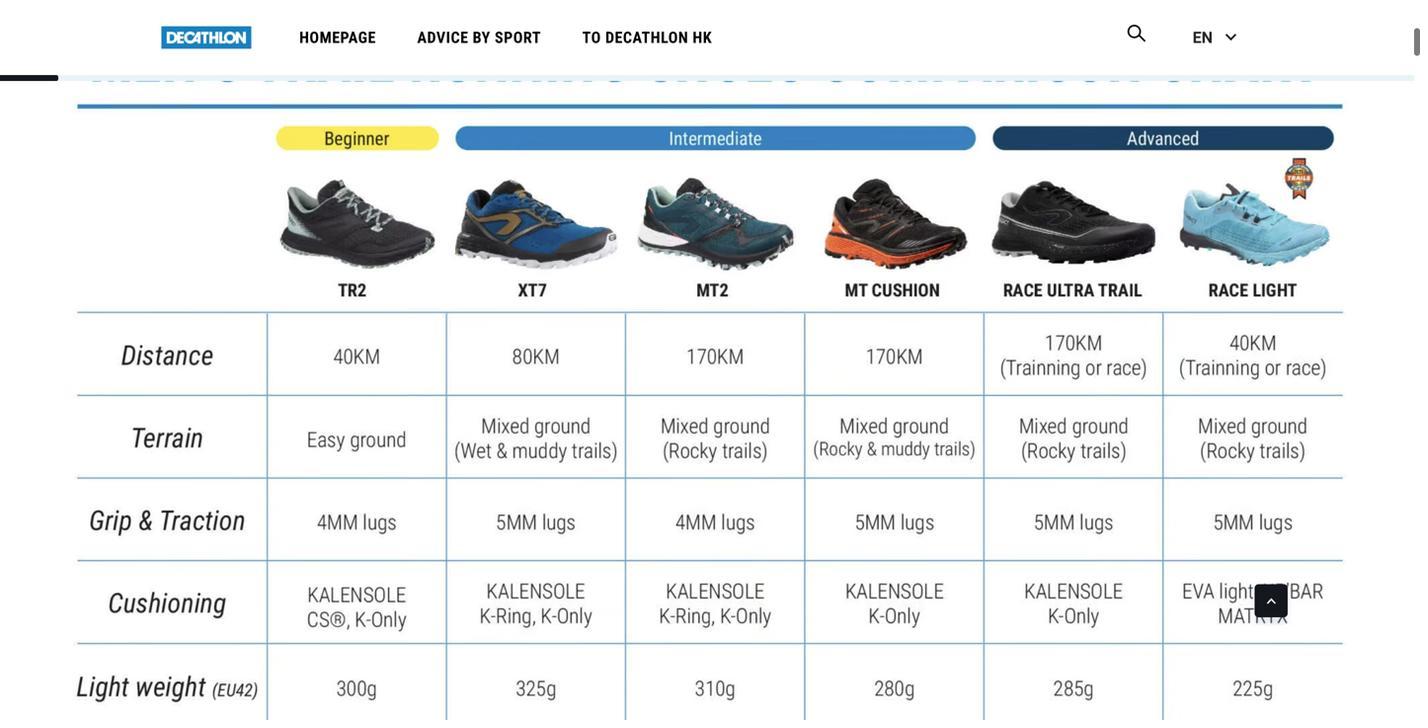 Task type: locate. For each thing, give the bounding box(es) containing it.
advice by sport
[[417, 28, 541, 47]]

sport
[[495, 28, 541, 47]]

homepage
[[299, 28, 376, 47]]

homepage link
[[299, 4, 376, 71]]

hk
[[693, 28, 712, 47]]

advice by sport link
[[417, 4, 541, 71]]

en
[[1193, 28, 1213, 47]]



Task type: describe. For each thing, give the bounding box(es) containing it.
sport advice hong-kong image
[[161, 26, 252, 49]]

decathlon
[[606, 28, 689, 47]]

by
[[473, 28, 491, 47]]

to decathlon hk
[[583, 28, 712, 47]]

men's trail running shoes comparison chart image
[[63, 11, 1357, 720]]

advice
[[417, 28, 469, 47]]

to
[[583, 28, 601, 47]]

to decathlon hk link
[[583, 4, 712, 71]]

en button
[[1175, 10, 1254, 65]]



